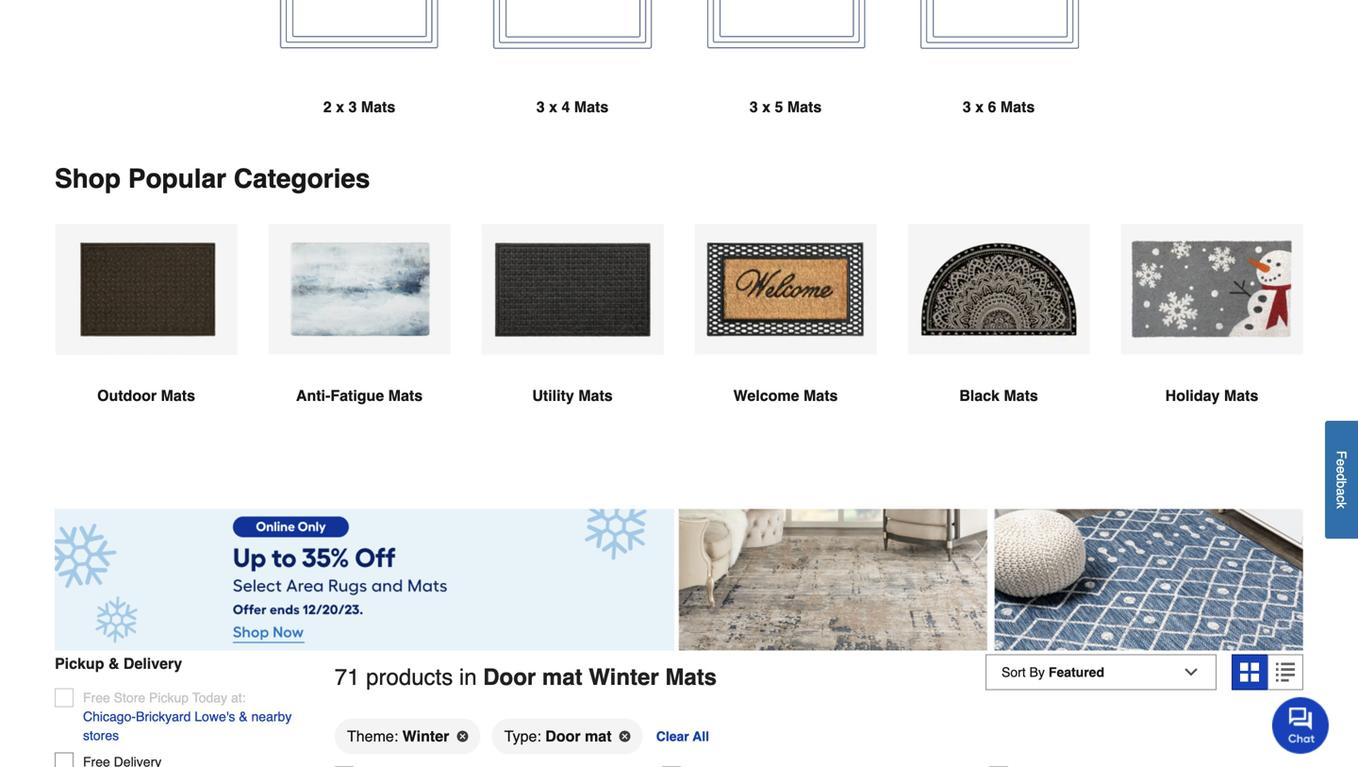 Task type: describe. For each thing, give the bounding box(es) containing it.
fatigue
[[331, 387, 384, 404]]

mats right outdoor
[[161, 387, 195, 404]]

a coir mat with a welcome message inside a decorative rubber border. image
[[694, 224, 877, 355]]

mats right holiday
[[1225, 387, 1259, 404]]

free store pickup today at:
[[83, 690, 246, 705]]

6
[[988, 98, 997, 116]]

popular
[[128, 164, 226, 194]]

anti-fatigue mats
[[296, 387, 423, 404]]

0 horizontal spatial winter
[[403, 727, 449, 745]]

mats right fatigue
[[388, 387, 423, 404]]

mats right black
[[1004, 387, 1039, 404]]

black mats
[[960, 387, 1039, 404]]

holiday mats
[[1166, 387, 1259, 404]]

store
[[114, 690, 145, 705]]

in
[[459, 664, 477, 690]]

0 vertical spatial mat
[[542, 664, 583, 690]]

a half circle black mat with beige mandala design. image
[[908, 224, 1091, 355]]

71 products in door mat winter mats
[[335, 664, 717, 690]]

2 e from the top
[[1335, 466, 1350, 473]]

black
[[960, 387, 1000, 404]]

1 horizontal spatial winter
[[589, 664, 659, 690]]

1 horizontal spatial door
[[546, 727, 581, 745]]

all
[[693, 729, 710, 744]]

x for 3
[[336, 98, 344, 116]]

chicago-
[[83, 709, 136, 724]]

lowe's
[[195, 709, 235, 724]]

& inside the chicago-brickyard lowe's & nearby stores
[[239, 709, 248, 724]]

0 horizontal spatial &
[[108, 655, 119, 672]]

stores
[[83, 728, 119, 743]]

close circle filled image for winter
[[457, 731, 468, 742]]

black mats link
[[908, 224, 1091, 452]]

1 vertical spatial mat
[[585, 727, 612, 745]]

clear
[[656, 729, 689, 744]]

2
[[323, 98, 332, 116]]

brickyard
[[136, 709, 191, 724]]

mats up clear all
[[666, 664, 717, 690]]

clear all button
[[655, 717, 711, 755]]

mats right 6 in the right top of the page
[[1001, 98, 1035, 116]]

list view image
[[1277, 663, 1295, 682]]

outdoor
[[97, 387, 157, 404]]

4
[[562, 98, 570, 116]]

an icon of a 2 by 3 mat size. image
[[268, 0, 451, 67]]

pickup & delivery
[[55, 655, 182, 672]]

delivery
[[124, 655, 182, 672]]

welcome
[[734, 387, 800, 404]]

1 e from the top
[[1335, 459, 1350, 466]]

x for 5
[[762, 98, 771, 116]]

mats right the 2
[[361, 98, 396, 116]]

type:
[[505, 727, 541, 745]]

0 vertical spatial door
[[483, 664, 536, 690]]

anti-fatigue mats link
[[268, 224, 451, 452]]

1 horizontal spatial pickup
[[149, 690, 189, 705]]

theme: winter
[[347, 727, 449, 745]]

3 for 3 x 4 mats
[[537, 98, 545, 116]]

2 x 3 mats
[[323, 98, 396, 116]]

nearby
[[251, 709, 292, 724]]

mats right 4
[[574, 98, 609, 116]]

advertisement region
[[55, 509, 1304, 654]]

at:
[[231, 690, 246, 705]]

a dark brown rubber door mat with a basket-weave pattern. image
[[55, 224, 238, 355]]

categories
[[234, 164, 370, 194]]

free
[[83, 690, 110, 705]]

3 x 5 mats link
[[694, 0, 877, 164]]

k
[[1335, 502, 1350, 509]]

today
[[192, 690, 227, 705]]

a black utility mat. image
[[481, 224, 664, 355]]



Task type: vqa. For each thing, say whether or not it's contained in the screenshot.
the My Offers (1 Available) link
no



Task type: locate. For each thing, give the bounding box(es) containing it.
welcome mats link
[[694, 224, 877, 452]]

1 3 from the left
[[349, 98, 357, 116]]

e
[[1335, 459, 1350, 466], [1335, 466, 1350, 473]]

close circle filled image for door mat
[[619, 731, 631, 742]]

list box containing theme:
[[335, 717, 1304, 766]]

welcome mats
[[734, 387, 838, 404]]

c
[[1335, 495, 1350, 502]]

holiday mats link
[[1121, 224, 1304, 452]]

3 left 4
[[537, 98, 545, 116]]

2 x from the left
[[549, 98, 558, 116]]

pickup
[[55, 655, 104, 672], [149, 690, 189, 705]]

an icon of a 3 by 6 mat size. image
[[908, 0, 1091, 67]]

f e e d b a c k
[[1335, 451, 1350, 509]]

mats right the welcome
[[804, 387, 838, 404]]

outdoor mats
[[97, 387, 195, 404]]

2 x 3 mats link
[[268, 0, 451, 164]]

winter right theme:
[[403, 727, 449, 745]]

d
[[1335, 473, 1350, 481]]

3 x 6 mats
[[963, 98, 1035, 116]]

3 x 6 mats link
[[908, 0, 1091, 164]]

1 vertical spatial &
[[239, 709, 248, 724]]

door right type:
[[546, 727, 581, 745]]

3 for 3 x 6 mats
[[963, 98, 972, 116]]

mat
[[542, 664, 583, 690], [585, 727, 612, 745]]

x left 6 in the right top of the page
[[976, 98, 984, 116]]

2 3 from the left
[[537, 98, 545, 116]]

a
[[1335, 488, 1350, 495]]

& down at:
[[239, 709, 248, 724]]

close circle filled image
[[457, 731, 468, 742], [619, 731, 631, 742]]

3 3 from the left
[[750, 98, 758, 116]]

1 horizontal spatial &
[[239, 709, 248, 724]]

2 close circle filled image from the left
[[619, 731, 631, 742]]

x left 4
[[549, 98, 558, 116]]

mats right utility
[[579, 387, 613, 404]]

1 close circle filled image from the left
[[457, 731, 468, 742]]

0 horizontal spatial door
[[483, 664, 536, 690]]

an anti-fatigue mat with an abstract blue design. image
[[268, 224, 451, 355]]

3 for 3 x 5 mats
[[750, 98, 758, 116]]

1 vertical spatial winter
[[403, 727, 449, 745]]

type: door mat
[[505, 727, 612, 745]]

chat invite button image
[[1273, 696, 1330, 754]]

utility
[[532, 387, 574, 404]]

x
[[336, 98, 344, 116], [549, 98, 558, 116], [762, 98, 771, 116], [976, 98, 984, 116]]

outdoor mats link
[[55, 224, 238, 452]]

mat up type: door mat
[[542, 664, 583, 690]]

products
[[366, 664, 453, 690]]

f e e d b a c k button
[[1326, 421, 1359, 539]]

close circle filled image left the clear
[[619, 731, 631, 742]]

winter
[[589, 664, 659, 690], [403, 727, 449, 745]]

0 horizontal spatial close circle filled image
[[457, 731, 468, 742]]

theme:
[[347, 727, 398, 745]]

anti-
[[296, 387, 331, 404]]

4 3 from the left
[[963, 98, 972, 116]]

utility mats
[[532, 387, 613, 404]]

shop popular categories
[[55, 164, 370, 194]]

pickup up free
[[55, 655, 104, 672]]

3 left 6 in the right top of the page
[[963, 98, 972, 116]]

x left the 5
[[762, 98, 771, 116]]

0 vertical spatial &
[[108, 655, 119, 672]]

3 left the 5
[[750, 98, 758, 116]]

3 right the 2
[[349, 98, 357, 116]]

mats
[[361, 98, 396, 116], [574, 98, 609, 116], [788, 98, 822, 116], [1001, 98, 1035, 116], [161, 387, 195, 404], [388, 387, 423, 404], [579, 387, 613, 404], [804, 387, 838, 404], [1004, 387, 1039, 404], [1225, 387, 1259, 404], [666, 664, 717, 690]]

a holiday mat with snowflakes and snowman design. image
[[1121, 224, 1304, 355]]

chicago-brickyard lowe's & nearby stores
[[83, 709, 292, 743]]

1 vertical spatial pickup
[[149, 690, 189, 705]]

mats right the 5
[[788, 98, 822, 116]]

0 vertical spatial pickup
[[55, 655, 104, 672]]

3
[[349, 98, 357, 116], [537, 98, 545, 116], [750, 98, 758, 116], [963, 98, 972, 116]]

door
[[483, 664, 536, 690], [546, 727, 581, 745]]

1 x from the left
[[336, 98, 344, 116]]

close circle filled image down in
[[457, 731, 468, 742]]

list box
[[335, 717, 1304, 766]]

e up d
[[1335, 459, 1350, 466]]

pickup up brickyard
[[149, 690, 189, 705]]

71
[[335, 664, 360, 690]]

winter up the clear
[[589, 664, 659, 690]]

1 vertical spatial door
[[546, 727, 581, 745]]

clear all
[[656, 729, 710, 744]]

0 horizontal spatial pickup
[[55, 655, 104, 672]]

0 vertical spatial winter
[[589, 664, 659, 690]]

grid view image
[[1241, 663, 1260, 682]]

x for 6
[[976, 98, 984, 116]]

3 x from the left
[[762, 98, 771, 116]]

1 horizontal spatial close circle filled image
[[619, 731, 631, 742]]

an icon of a 3 by 4 mat size. image
[[481, 0, 664, 67]]

shop
[[55, 164, 121, 194]]

4 x from the left
[[976, 98, 984, 116]]

5
[[775, 98, 783, 116]]

1 horizontal spatial mat
[[585, 727, 612, 745]]

& up the store
[[108, 655, 119, 672]]

0 horizontal spatial mat
[[542, 664, 583, 690]]

e up b
[[1335, 466, 1350, 473]]

3 x 5 mats
[[750, 98, 822, 116]]

b
[[1335, 481, 1350, 488]]

f
[[1335, 451, 1350, 459]]

3 x 4 mats link
[[481, 0, 664, 164]]

utility mats link
[[481, 224, 664, 452]]

x right the 2
[[336, 98, 344, 116]]

an icon of a 3 by 5 mat size. image
[[694, 0, 877, 67]]

x for 4
[[549, 98, 558, 116]]

holiday
[[1166, 387, 1220, 404]]

3 x 4 mats
[[537, 98, 609, 116]]

mat left the clear
[[585, 727, 612, 745]]

&
[[108, 655, 119, 672], [239, 709, 248, 724]]

chicago-brickyard lowe's & nearby stores button
[[83, 707, 305, 745]]

door right in
[[483, 664, 536, 690]]



